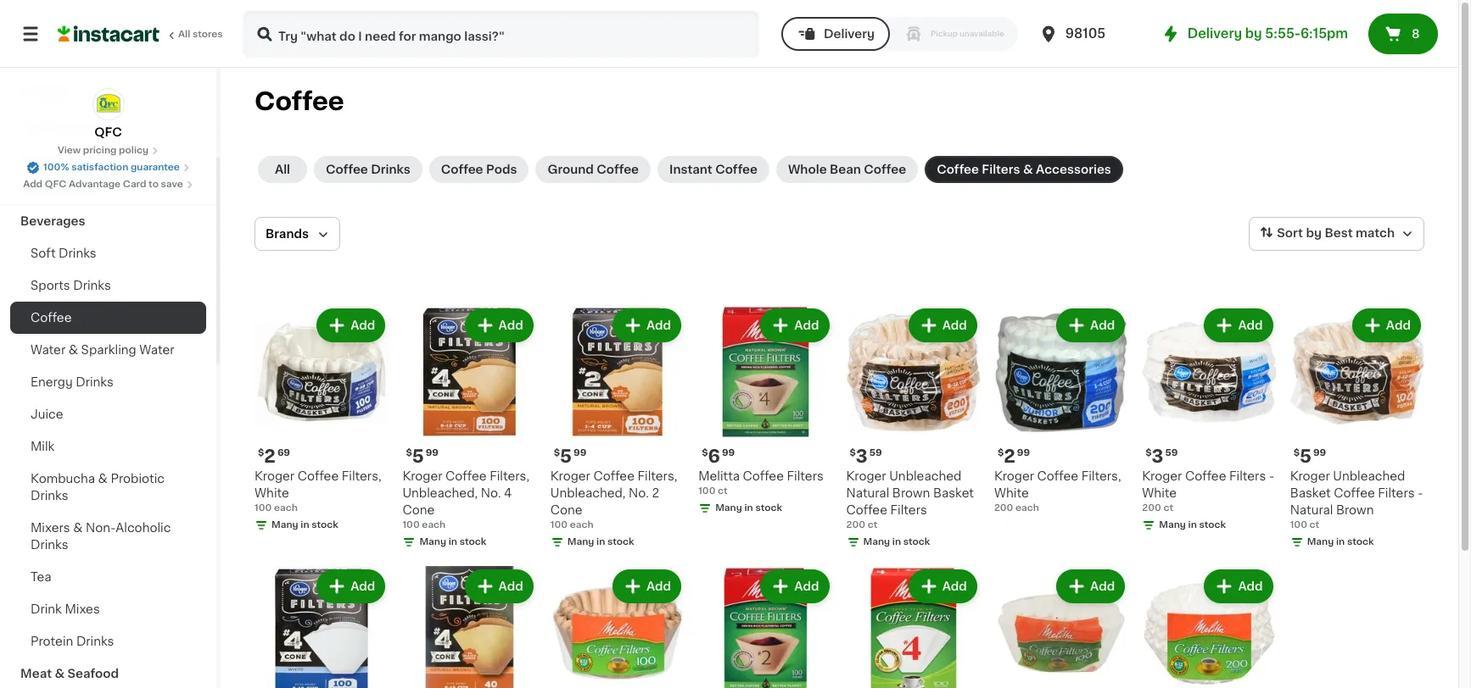 Task type: describe. For each thing, give the bounding box(es) containing it.
5 for kroger coffee filters, unbleached, no. 4 cone
[[412, 448, 424, 466]]

meat & seafood
[[20, 669, 119, 680]]

brown inside kroger unbleached natural brown basket coffee filters 200 ct
[[892, 488, 930, 500]]

filters inside kroger unbleached natural brown basket coffee filters 200 ct
[[890, 505, 927, 517]]

basket inside kroger unbleached basket coffee filters - natural brown 100 ct
[[1290, 488, 1331, 500]]

& inside 'link'
[[1023, 164, 1033, 176]]

no. for 2
[[629, 488, 649, 500]]

brown inside kroger unbleached basket coffee filters - natural brown 100 ct
[[1336, 505, 1374, 517]]

Search field
[[244, 12, 758, 56]]

coffee filters & accessories
[[937, 164, 1111, 176]]

99 for melitta coffee filters
[[722, 449, 735, 458]]

coffee drinks link
[[314, 156, 422, 183]]

in for kroger coffee filters, white
[[301, 521, 309, 531]]

policy
[[119, 146, 149, 155]]

mixers & non-alcoholic drinks
[[31, 523, 171, 551]]

69
[[277, 449, 290, 458]]

delivery for delivery
[[824, 28, 875, 40]]

drinks for protein drinks
[[76, 636, 114, 648]]

$ 2 69
[[258, 448, 290, 466]]

no. for 4
[[481, 488, 501, 500]]

200 inside kroger coffee filters - white 200 ct
[[1142, 504, 1161, 514]]

100 inside kroger coffee filters, white 100 each
[[255, 504, 272, 514]]

many in stock for kroger coffee filters, unbleached, no. 4 cone
[[419, 538, 486, 548]]

8
[[1412, 28, 1420, 40]]

soft
[[31, 248, 56, 260]]

qfc link
[[92, 88, 124, 141]]

filters inside kroger coffee filters - white 200 ct
[[1229, 471, 1266, 483]]

coffee inside "link"
[[31, 312, 72, 324]]

natural inside kroger unbleached natural brown basket coffee filters 200 ct
[[846, 488, 889, 500]]

add qfc advantage card to save link
[[23, 178, 193, 192]]

kroger for kroger coffee filters, unbleached, no. 2 cone
[[550, 471, 590, 483]]

protein
[[31, 636, 73, 648]]

stock for kroger unbleached basket coffee filters - natural brown
[[1347, 538, 1374, 548]]

5 for kroger coffee filters, unbleached, no. 2 cone
[[560, 448, 572, 466]]

in for kroger coffee filters, unbleached, no. 4 cone
[[449, 538, 457, 548]]

accessories
[[1036, 164, 1111, 176]]

best match
[[1325, 228, 1395, 239]]

all link
[[258, 156, 307, 183]]

many in stock for kroger unbleached natural brown basket coffee filters
[[863, 538, 930, 548]]

drinks inside kombucha & probiotic drinks
[[31, 490, 68, 502]]

beverages link
[[10, 205, 206, 238]]

satisfaction
[[71, 163, 128, 172]]

non-
[[86, 523, 116, 535]]

sort
[[1277, 228, 1303, 239]]

99 for kroger coffee filters, unbleached, no. 4 cone
[[426, 449, 439, 458]]

bean
[[830, 164, 861, 176]]

99 for kroger unbleached basket coffee filters - natural brown
[[1313, 449, 1326, 458]]

probiotic
[[111, 473, 165, 485]]

pricing
[[83, 146, 117, 155]]

kroger unbleached basket coffee filters - natural brown 100 ct
[[1290, 471, 1423, 531]]

recipes link
[[10, 76, 206, 109]]

milk
[[31, 441, 55, 453]]

view pricing policy link
[[58, 144, 159, 158]]

brands
[[266, 228, 309, 240]]

kroger coffee filters, white 200 each
[[994, 471, 1121, 514]]

99 for kroger coffee filters, unbleached, no. 2 cone
[[574, 449, 587, 458]]

stock for kroger unbleached natural brown basket coffee filters
[[903, 538, 930, 548]]

- inside kroger unbleached basket coffee filters - natural brown 100 ct
[[1418, 488, 1423, 500]]

ground coffee
[[548, 164, 639, 176]]

each inside kroger coffee filters, white 100 each
[[274, 504, 298, 514]]

all stores link
[[58, 10, 224, 58]]

drinks inside mixers & non-alcoholic drinks
[[31, 540, 68, 551]]

many for kroger coffee filters - white
[[1159, 521, 1186, 531]]

in for kroger coffee filters, unbleached, no. 2 cone
[[597, 538, 605, 548]]

8 button
[[1368, 14, 1438, 54]]

filters, for kroger coffee filters, unbleached, no. 4 cone
[[490, 471, 530, 483]]

100%
[[43, 163, 69, 172]]

$ inside $ 6 99
[[702, 449, 708, 458]]

sports drinks
[[31, 280, 111, 292]]

dairy & eggs
[[20, 183, 100, 195]]

protein drinks
[[31, 636, 114, 648]]

unbleached, for kroger coffee filters, unbleached, no. 2 cone
[[550, 488, 626, 500]]

coffee pods link
[[429, 156, 529, 183]]

filters inside 'coffee filters & accessories' 'link'
[[982, 164, 1020, 176]]

6
[[708, 448, 720, 466]]

all stores
[[178, 30, 223, 39]]

coffee inside kroger coffee filters, unbleached, no. 2 cone 100 each
[[593, 471, 635, 483]]

milk link
[[10, 431, 206, 463]]

filters, inside kroger coffee filters, white 200 each
[[1081, 471, 1121, 483]]

$ 3 59 for kroger coffee filters - white
[[1146, 448, 1178, 466]]

whole
[[788, 164, 827, 176]]

$ for 200
[[1146, 449, 1152, 458]]

filters, for kroger coffee filters, white
[[342, 471, 382, 483]]

energy drinks
[[31, 377, 114, 389]]

produce link
[[10, 141, 206, 173]]

instant coffee
[[669, 164, 758, 176]]

drink
[[31, 604, 62, 616]]

many in stock for kroger coffee filters, unbleached, no. 2 cone
[[567, 538, 634, 548]]

kroger coffee filters, white 100 each
[[255, 471, 382, 514]]

card
[[123, 180, 146, 189]]

filters inside melitta coffee filters 100 ct
[[787, 471, 824, 483]]

meat
[[20, 669, 52, 680]]

0 horizontal spatial qfc
[[45, 180, 66, 189]]

many for melitta coffee filters
[[715, 504, 742, 514]]

view pricing policy
[[58, 146, 149, 155]]

Best match Sort by field
[[1249, 217, 1424, 251]]

delivery by 5:55-6:15pm link
[[1160, 24, 1348, 44]]

recipes
[[20, 87, 70, 98]]

coffee drinks
[[326, 164, 410, 176]]

delivery button
[[781, 17, 890, 51]]

ct inside kroger unbleached natural brown basket coffee filters 200 ct
[[868, 521, 878, 531]]

ct inside kroger coffee filters - white 200 ct
[[1164, 504, 1173, 514]]

cone for kroger coffee filters, unbleached, no. 4 cone
[[402, 505, 435, 517]]

water & sparkling water
[[31, 344, 174, 356]]

- inside kroger coffee filters - white 200 ct
[[1269, 471, 1274, 483]]

eggs
[[69, 183, 100, 195]]

juice
[[31, 409, 63, 421]]

sparkling
[[81, 344, 136, 356]]

white for kroger coffee filters, white 100 each
[[255, 488, 289, 500]]

stock for kroger coffee filters, white
[[312, 521, 338, 531]]

dairy & eggs link
[[10, 173, 206, 205]]

brands button
[[255, 217, 340, 251]]

drinks for coffee drinks
[[371, 164, 410, 176]]

add qfc advantage card to save
[[23, 180, 183, 189]]

$ for 4
[[406, 449, 412, 458]]

kroger for kroger unbleached basket coffee filters - natural brown
[[1290, 471, 1330, 483]]

seafood
[[67, 669, 119, 680]]

$ for each
[[258, 449, 264, 458]]

sports
[[31, 280, 70, 292]]

$ for 2
[[554, 449, 560, 458]]

$ 2 99
[[998, 448, 1030, 466]]

$ 5 99 for kroger unbleached basket coffee filters - natural brown
[[1294, 448, 1326, 466]]

juice link
[[10, 399, 206, 431]]

$ inside $ 2 99
[[998, 449, 1004, 458]]

pods
[[486, 164, 517, 176]]

to
[[149, 180, 159, 189]]

filters inside kroger unbleached basket coffee filters - natural brown 100 ct
[[1378, 488, 1415, 500]]

kroger coffee filters, unbleached, no. 4 cone 100 each
[[402, 471, 530, 531]]

mixes
[[65, 604, 100, 616]]

qfc logo image
[[92, 88, 124, 120]]

add inside product group
[[794, 320, 819, 332]]

alcoholic
[[116, 523, 171, 535]]

dairy
[[20, 183, 53, 195]]

unbleached for 3
[[889, 471, 962, 483]]

1 horizontal spatial qfc
[[94, 126, 122, 138]]

in for kroger unbleached basket coffee filters - natural brown
[[1336, 538, 1345, 548]]

delivery by 5:55-6:15pm
[[1188, 27, 1348, 40]]

100 inside kroger coffee filters, unbleached, no. 2 cone 100 each
[[550, 521, 568, 531]]



Task type: locate. For each thing, give the bounding box(es) containing it.
cone for kroger coffee filters, unbleached, no. 2 cone
[[550, 505, 583, 517]]

filters, for kroger coffee filters, unbleached, no. 2 cone
[[638, 471, 677, 483]]

coffee inside kroger coffee filters, white 200 each
[[1037, 471, 1078, 483]]

1 horizontal spatial 2
[[652, 488, 659, 500]]

white inside kroger coffee filters - white 200 ct
[[1142, 488, 1177, 500]]

4 kroger from the left
[[846, 471, 886, 483]]

0 horizontal spatial water
[[31, 344, 66, 356]]

& for sparkling
[[69, 344, 78, 356]]

sports drinks link
[[10, 270, 206, 302]]

& for non-
[[73, 523, 83, 535]]

in down kroger coffee filters - white 200 ct
[[1188, 521, 1197, 531]]

3 5 from the left
[[1300, 448, 1312, 466]]

kroger unbleached natural brown basket coffee filters 200 ct
[[846, 471, 974, 531]]

many in stock down kroger coffee filters, unbleached, no. 2 cone 100 each
[[567, 538, 634, 548]]

5 for kroger unbleached basket coffee filters - natural brown
[[1300, 448, 1312, 466]]

tea
[[31, 572, 51, 584]]

delivery
[[1188, 27, 1242, 40], [824, 28, 875, 40]]

delivery for delivery by 5:55-6:15pm
[[1188, 27, 1242, 40]]

1 5 from the left
[[412, 448, 424, 466]]

stock down melitta coffee filters 100 ct
[[755, 504, 782, 514]]

1 $ 5 99 from the left
[[406, 448, 439, 466]]

4 filters, from the left
[[1081, 471, 1121, 483]]

0 horizontal spatial 59
[[869, 449, 882, 458]]

0 vertical spatial natural
[[846, 488, 889, 500]]

drinks for soft drinks
[[59, 248, 96, 260]]

0 horizontal spatial unbleached
[[889, 471, 962, 483]]

each inside kroger coffee filters, unbleached, no. 4 cone 100 each
[[422, 521, 446, 531]]

6 kroger from the left
[[1142, 471, 1182, 483]]

1 vertical spatial brown
[[1336, 505, 1374, 517]]

4 99 from the left
[[1017, 449, 1030, 458]]

$ 5 99 up kroger unbleached basket coffee filters - natural brown 100 ct
[[1294, 448, 1326, 466]]

unbleached, for kroger coffee filters, unbleached, no. 4 cone
[[402, 488, 478, 500]]

kombucha
[[31, 473, 95, 485]]

0 vertical spatial by
[[1245, 27, 1262, 40]]

white for kroger coffee filters, white 200 each
[[994, 488, 1029, 500]]

many in stock down melitta coffee filters 100 ct
[[715, 504, 782, 514]]

basket inside kroger unbleached natural brown basket coffee filters 200 ct
[[933, 488, 974, 500]]

& for eggs
[[56, 183, 66, 195]]

coffee inside kroger coffee filters, unbleached, no. 4 cone 100 each
[[445, 471, 487, 483]]

100 inside kroger coffee filters, unbleached, no. 4 cone 100 each
[[402, 521, 420, 531]]

2 horizontal spatial 5
[[1300, 448, 1312, 466]]

all for all stores
[[178, 30, 190, 39]]

many down kroger coffee filters, white 100 each
[[271, 521, 298, 531]]

0 horizontal spatial all
[[178, 30, 190, 39]]

2 cone from the left
[[550, 505, 583, 517]]

None search field
[[243, 10, 759, 58]]

$ 3 59
[[850, 448, 882, 466], [1146, 448, 1178, 466]]

ct inside kroger unbleached basket coffee filters - natural brown 100 ct
[[1310, 521, 1319, 531]]

kroger inside kroger coffee filters, white 200 each
[[994, 471, 1034, 483]]

drinks inside sports drinks link
[[73, 280, 111, 292]]

in down kroger unbleached basket coffee filters - natural brown 100 ct
[[1336, 538, 1345, 548]]

& left accessories
[[1023, 164, 1033, 176]]

2 filters, from the left
[[490, 471, 530, 483]]

many for kroger coffee filters, unbleached, no. 4 cone
[[419, 538, 446, 548]]

& down milk link
[[98, 473, 108, 485]]

1 no. from the left
[[481, 488, 501, 500]]

advantage
[[69, 180, 121, 189]]

kroger coffee filters, unbleached, no. 2 cone 100 each
[[550, 471, 677, 531]]

white inside kroger coffee filters, white 200 each
[[994, 488, 1029, 500]]

ct inside melitta coffee filters 100 ct
[[718, 487, 728, 497]]

200 inside kroger coffee filters, white 200 each
[[994, 504, 1013, 514]]

unbleached,
[[402, 488, 478, 500], [550, 488, 626, 500]]

98105 button
[[1038, 10, 1140, 58]]

drinks inside protein drinks link
[[76, 636, 114, 648]]

kroger inside kroger coffee filters - white 200 ct
[[1142, 471, 1182, 483]]

stock for kroger coffee filters - white
[[1199, 521, 1226, 531]]

delivery inside delivery by 5:55-6:15pm link
[[1188, 27, 1242, 40]]

kroger for kroger coffee filters, unbleached, no. 4 cone
[[402, 471, 442, 483]]

energy
[[31, 377, 73, 389]]

1 water from the left
[[31, 344, 66, 356]]

1 horizontal spatial water
[[139, 344, 174, 356]]

& left the non-
[[73, 523, 83, 535]]

2 no. from the left
[[629, 488, 649, 500]]

3 kroger from the left
[[550, 471, 590, 483]]

1 basket from the left
[[933, 488, 974, 500]]

1 vertical spatial qfc
[[45, 180, 66, 189]]

unbleached, right 4
[[550, 488, 626, 500]]

1 59 from the left
[[869, 449, 882, 458]]

unbleached inside kroger unbleached basket coffee filters - natural brown 100 ct
[[1333, 471, 1405, 483]]

0 horizontal spatial unbleached,
[[402, 488, 478, 500]]

cone inside kroger coffee filters, unbleached, no. 2 cone 100 each
[[550, 505, 583, 517]]

3
[[856, 448, 868, 466], [1152, 448, 1164, 466]]

0 horizontal spatial natural
[[846, 488, 889, 500]]

water right sparkling
[[139, 344, 174, 356]]

8 $ from the left
[[1294, 449, 1300, 458]]

melitta coffee filters 100 ct
[[698, 471, 824, 497]]

59 up kroger coffee filters - white 200 ct
[[1165, 449, 1178, 458]]

natural inside kroger unbleached basket coffee filters - natural brown 100 ct
[[1290, 505, 1333, 517]]

coffee inside kroger coffee filters - white 200 ct
[[1185, 471, 1226, 483]]

0 horizontal spatial 200
[[846, 521, 865, 531]]

1 $ 3 59 from the left
[[850, 448, 882, 466]]

100 inside melitta coffee filters 100 ct
[[698, 487, 716, 497]]

each inside kroger coffee filters, unbleached, no. 2 cone 100 each
[[570, 521, 594, 531]]

1 horizontal spatial all
[[275, 164, 290, 176]]

water & sparkling water link
[[10, 334, 206, 367]]

99 up kroger coffee filters, unbleached, no. 2 cone 100 each
[[574, 449, 587, 458]]

4 $ from the left
[[702, 449, 708, 458]]

coffee inside kroger unbleached basket coffee filters - natural brown 100 ct
[[1334, 488, 1375, 500]]

kroger
[[255, 471, 295, 483], [402, 471, 442, 483], [550, 471, 590, 483], [846, 471, 886, 483], [994, 471, 1034, 483], [1142, 471, 1182, 483], [1290, 471, 1330, 483]]

$ up kroger coffee filters - white 200 ct
[[1146, 449, 1152, 458]]

many for kroger coffee filters, white
[[271, 521, 298, 531]]

& for seafood
[[55, 669, 65, 680]]

$ 5 99 up kroger coffee filters, unbleached, no. 4 cone 100 each
[[406, 448, 439, 466]]

filters, inside kroger coffee filters, white 100 each
[[342, 471, 382, 483]]

2 water from the left
[[139, 344, 174, 356]]

0 horizontal spatial brown
[[892, 488, 930, 500]]

drink mixes link
[[10, 594, 206, 626]]

kroger inside kroger coffee filters, unbleached, no. 2 cone 100 each
[[550, 471, 590, 483]]

stock for kroger coffee filters, unbleached, no. 4 cone
[[460, 538, 486, 548]]

3 white from the left
[[1142, 488, 1177, 500]]

qfc down 100%
[[45, 180, 66, 189]]

1 cone from the left
[[402, 505, 435, 517]]

product group containing 6
[[698, 305, 833, 520]]

many for kroger unbleached basket coffee filters - natural brown
[[1307, 538, 1334, 548]]

no. inside kroger coffee filters, unbleached, no. 4 cone 100 each
[[481, 488, 501, 500]]

in for melitta coffee filters
[[744, 504, 753, 514]]

all for all
[[275, 164, 290, 176]]

in down kroger coffee filters, white 100 each
[[301, 521, 309, 531]]

qfc up view pricing policy link
[[94, 126, 122, 138]]

in down kroger coffee filters, unbleached, no. 2 cone 100 each
[[597, 538, 605, 548]]

1 white from the left
[[255, 488, 289, 500]]

cone inside kroger coffee filters, unbleached, no. 4 cone 100 each
[[402, 505, 435, 517]]

many in stock down kroger coffee filters - white 200 ct
[[1159, 521, 1226, 531]]

1 filters, from the left
[[342, 471, 382, 483]]

2 for $ 2 69
[[264, 448, 276, 466]]

sort by
[[1277, 228, 1322, 239]]

drink mixes
[[31, 604, 100, 616]]

1 unbleached from the left
[[889, 471, 962, 483]]

produce
[[20, 151, 72, 163]]

many in stock for melitta coffee filters
[[715, 504, 782, 514]]

coffee link
[[10, 302, 206, 334]]

unbleached, inside kroger coffee filters, unbleached, no. 4 cone 100 each
[[402, 488, 478, 500]]

each inside kroger coffee filters, white 200 each
[[1016, 504, 1039, 514]]

2 $ 5 99 from the left
[[554, 448, 587, 466]]

0 horizontal spatial $ 5 99
[[406, 448, 439, 466]]

best
[[1325, 228, 1353, 239]]

0 vertical spatial -
[[1269, 471, 1274, 483]]

2 horizontal spatial 200
[[1142, 504, 1161, 514]]

view
[[58, 146, 81, 155]]

drinks for sports drinks
[[73, 280, 111, 292]]

kroger inside kroger coffee filters, white 100 each
[[255, 471, 295, 483]]

1 horizontal spatial $ 3 59
[[1146, 448, 1178, 466]]

delivery inside delivery button
[[824, 28, 875, 40]]

2 59 from the left
[[1165, 449, 1178, 458]]

3 $ 5 99 from the left
[[1294, 448, 1326, 466]]

many down kroger unbleached basket coffee filters - natural brown 100 ct
[[1307, 538, 1334, 548]]

filters, inside kroger coffee filters, unbleached, no. 2 cone 100 each
[[638, 471, 677, 483]]

2 for $ 2 99
[[1004, 448, 1015, 466]]

many down kroger coffee filters, unbleached, no. 2 cone 100 each
[[567, 538, 594, 548]]

$ 5 99 up kroger coffee filters, unbleached, no. 2 cone 100 each
[[554, 448, 587, 466]]

white
[[255, 488, 289, 500], [994, 488, 1029, 500], [1142, 488, 1177, 500]]

99 inside $ 2 99
[[1017, 449, 1030, 458]]

$ left '69'
[[258, 449, 264, 458]]

thanksgiving link
[[10, 109, 206, 141]]

instant
[[669, 164, 712, 176]]

stock for melitta coffee filters
[[755, 504, 782, 514]]

many in stock down kroger unbleached natural brown basket coffee filters 200 ct
[[863, 538, 930, 548]]

100
[[698, 487, 716, 497], [255, 504, 272, 514], [402, 521, 420, 531], [550, 521, 568, 531], [1290, 521, 1307, 531]]

$ for -
[[1294, 449, 1300, 458]]

kroger inside kroger coffee filters, unbleached, no. 4 cone 100 each
[[402, 471, 442, 483]]

no.
[[481, 488, 501, 500], [629, 488, 649, 500]]

0 horizontal spatial 3
[[856, 448, 868, 466]]

many in stock for kroger coffee filters, white
[[271, 521, 338, 531]]

qfc
[[94, 126, 122, 138], [45, 180, 66, 189]]

4
[[504, 488, 512, 500]]

1 99 from the left
[[426, 449, 439, 458]]

1 horizontal spatial 5
[[560, 448, 572, 466]]

product group
[[255, 305, 389, 537], [402, 305, 537, 553], [550, 305, 685, 553], [698, 305, 833, 520], [846, 305, 981, 553], [994, 305, 1129, 516], [1142, 305, 1277, 537], [1290, 305, 1424, 553], [255, 567, 389, 689], [402, 567, 537, 689], [550, 567, 685, 689], [698, 567, 833, 689], [846, 567, 981, 689], [994, 567, 1129, 689], [1142, 567, 1277, 689]]

instant coffee link
[[658, 156, 769, 183]]

service type group
[[781, 17, 1018, 51]]

unbleached, left 4
[[402, 488, 478, 500]]

water up energy
[[31, 344, 66, 356]]

whole bean coffee
[[788, 164, 906, 176]]

coffee inside 'link'
[[937, 164, 979, 176]]

2 horizontal spatial 2
[[1004, 448, 1015, 466]]

3 99 from the left
[[722, 449, 735, 458]]

in down kroger coffee filters, unbleached, no. 4 cone 100 each
[[449, 538, 457, 548]]

1 horizontal spatial unbleached
[[1333, 471, 1405, 483]]

$ up melitta
[[702, 449, 708, 458]]

stock down kroger coffee filters - white 200 ct
[[1199, 521, 1226, 531]]

6 $ from the left
[[998, 449, 1004, 458]]

1 horizontal spatial 3
[[1152, 448, 1164, 466]]

-
[[1269, 471, 1274, 483], [1418, 488, 1423, 500]]

100 inside kroger unbleached basket coffee filters - natural brown 100 ct
[[1290, 521, 1307, 531]]

100% satisfaction guarantee
[[43, 163, 180, 172]]

1 vertical spatial by
[[1306, 228, 1322, 239]]

coffee filters & accessories link
[[925, 156, 1123, 183]]

1 horizontal spatial -
[[1418, 488, 1423, 500]]

in down kroger unbleached natural brown basket coffee filters 200 ct
[[892, 538, 901, 548]]

mixers & non-alcoholic drinks link
[[10, 512, 206, 562]]

2 horizontal spatial white
[[1142, 488, 1177, 500]]

$ up kroger unbleached basket coffee filters - natural brown 100 ct
[[1294, 449, 1300, 458]]

2 99 from the left
[[574, 449, 587, 458]]

many in stock down kroger coffee filters, unbleached, no. 4 cone 100 each
[[419, 538, 486, 548]]

2 $ 3 59 from the left
[[1146, 448, 1178, 466]]

1 horizontal spatial 200
[[994, 504, 1013, 514]]

many down melitta
[[715, 504, 742, 514]]

whole bean coffee link
[[776, 156, 918, 183]]

5 kroger from the left
[[994, 471, 1034, 483]]

instacart logo image
[[58, 24, 160, 44]]

$ up kroger coffee filters, unbleached, no. 2 cone 100 each
[[554, 449, 560, 458]]

2 horizontal spatial $ 5 99
[[1294, 448, 1326, 466]]

energy drinks link
[[10, 367, 206, 399]]

many for kroger unbleached natural brown basket coffee filters
[[863, 538, 890, 548]]

coffee inside kroger unbleached natural brown basket coffee filters 200 ct
[[846, 505, 887, 517]]

basket
[[933, 488, 974, 500], [1290, 488, 1331, 500]]

99 right 6 at the bottom left of the page
[[722, 449, 735, 458]]

1 horizontal spatial unbleached,
[[550, 488, 626, 500]]

guarantee
[[131, 163, 180, 172]]

1 horizontal spatial by
[[1306, 228, 1322, 239]]

$
[[258, 449, 264, 458], [406, 449, 412, 458], [554, 449, 560, 458], [702, 449, 708, 458], [850, 449, 856, 458], [998, 449, 1004, 458], [1146, 449, 1152, 458], [1294, 449, 1300, 458]]

1 horizontal spatial brown
[[1336, 505, 1374, 517]]

59 up kroger unbleached natural brown basket coffee filters 200 ct
[[869, 449, 882, 458]]

drinks inside coffee drinks link
[[371, 164, 410, 176]]

many
[[715, 504, 742, 514], [271, 521, 298, 531], [1159, 521, 1186, 531], [419, 538, 446, 548], [567, 538, 594, 548], [863, 538, 890, 548], [1307, 538, 1334, 548]]

1 kroger from the left
[[255, 471, 295, 483]]

coffee inside melitta coffee filters 100 ct
[[743, 471, 784, 483]]

$ up kroger coffee filters, white 200 each
[[998, 449, 1004, 458]]

59 for coffee
[[1165, 449, 1178, 458]]

kombucha & probiotic drinks
[[31, 473, 165, 502]]

stock inside product group
[[755, 504, 782, 514]]

kroger for kroger coffee filters - white
[[1142, 471, 1182, 483]]

many down kroger coffee filters, unbleached, no. 4 cone 100 each
[[419, 538, 446, 548]]

melitta
[[698, 471, 740, 483]]

stock down kroger unbleached natural brown basket coffee filters 200 ct
[[903, 538, 930, 548]]

1 horizontal spatial white
[[994, 488, 1029, 500]]

1 horizontal spatial $ 5 99
[[554, 448, 587, 466]]

3 up kroger unbleached natural brown basket coffee filters 200 ct
[[856, 448, 868, 466]]

& up energy drinks
[[69, 344, 78, 356]]

2 kroger from the left
[[402, 471, 442, 483]]

0 vertical spatial all
[[178, 30, 190, 39]]

5 up kroger unbleached basket coffee filters - natural brown 100 ct
[[1300, 448, 1312, 466]]

in for kroger unbleached natural brown basket coffee filters
[[892, 538, 901, 548]]

$ 3 59 for kroger unbleached natural brown basket coffee filters
[[850, 448, 882, 466]]

1 horizontal spatial delivery
[[1188, 27, 1242, 40]]

no. inside kroger coffee filters, unbleached, no. 2 cone 100 each
[[629, 488, 649, 500]]

by inside delivery by 5:55-6:15pm link
[[1245, 27, 1262, 40]]

drinks inside soft drinks link
[[59, 248, 96, 260]]

all up 'brands'
[[275, 164, 290, 176]]

5 up kroger coffee filters, unbleached, no. 4 cone 100 each
[[412, 448, 424, 466]]

1 3 from the left
[[856, 448, 868, 466]]

0 horizontal spatial cone
[[402, 505, 435, 517]]

each
[[274, 504, 298, 514], [1016, 504, 1039, 514], [422, 521, 446, 531], [570, 521, 594, 531]]

kombucha & probiotic drinks link
[[10, 463, 206, 512]]

2 basket from the left
[[1290, 488, 1331, 500]]

0 vertical spatial brown
[[892, 488, 930, 500]]

7 $ from the left
[[1146, 449, 1152, 458]]

2 $ from the left
[[406, 449, 412, 458]]

3 for kroger coffee filters - white
[[1152, 448, 1164, 466]]

0 horizontal spatial no.
[[481, 488, 501, 500]]

in for kroger coffee filters - white
[[1188, 521, 1197, 531]]

white inside kroger coffee filters, white 100 each
[[255, 488, 289, 500]]

$ inside $ 2 69
[[258, 449, 264, 458]]

2 3 from the left
[[1152, 448, 1164, 466]]

filters,
[[342, 471, 382, 483], [490, 471, 530, 483], [638, 471, 677, 483], [1081, 471, 1121, 483]]

1 vertical spatial natural
[[1290, 505, 1333, 517]]

5:55-
[[1265, 27, 1301, 40]]

unbleached inside kroger unbleached natural brown basket coffee filters 200 ct
[[889, 471, 962, 483]]

2 unbleached, from the left
[[550, 488, 626, 500]]

200 inside kroger unbleached natural brown basket coffee filters 200 ct
[[846, 521, 865, 531]]

filters, inside kroger coffee filters, unbleached, no. 4 cone 100 each
[[490, 471, 530, 483]]

1 vertical spatial all
[[275, 164, 290, 176]]

kroger inside kroger unbleached natural brown basket coffee filters 200 ct
[[846, 471, 886, 483]]

many in stock for kroger coffee filters - white
[[1159, 521, 1226, 531]]

coffee pods
[[441, 164, 517, 176]]

1 vertical spatial -
[[1418, 488, 1423, 500]]

stock down kroger coffee filters, unbleached, no. 4 cone 100 each
[[460, 538, 486, 548]]

many in stock for kroger unbleached basket coffee filters - natural brown
[[1307, 538, 1374, 548]]

many in stock down kroger coffee filters, white 100 each
[[271, 521, 338, 531]]

add button
[[318, 311, 384, 341], [466, 311, 532, 341], [614, 311, 680, 341], [762, 311, 828, 341], [910, 311, 976, 341], [1058, 311, 1124, 341], [1206, 311, 1271, 341], [1354, 311, 1419, 341], [318, 572, 384, 603], [466, 572, 532, 603], [614, 572, 680, 603], [762, 572, 828, 603], [910, 572, 976, 603], [1058, 572, 1124, 603], [1206, 572, 1271, 603]]

unbleached for 5
[[1333, 471, 1405, 483]]

ground
[[548, 164, 594, 176]]

by right sort
[[1306, 228, 1322, 239]]

kroger for kroger coffee filters, white
[[255, 471, 295, 483]]

soft drinks
[[31, 248, 96, 260]]

stock for kroger coffee filters, unbleached, no. 2 cone
[[607, 538, 634, 548]]

0 horizontal spatial 5
[[412, 448, 424, 466]]

by inside best match sort by field
[[1306, 228, 1322, 239]]

in inside product group
[[744, 504, 753, 514]]

5 99 from the left
[[1313, 449, 1326, 458]]

3 $ from the left
[[554, 449, 560, 458]]

3 filters, from the left
[[638, 471, 677, 483]]

many down kroger unbleached natural brown basket coffee filters 200 ct
[[863, 538, 890, 548]]

in down melitta coffee filters 100 ct
[[744, 504, 753, 514]]

in
[[744, 504, 753, 514], [301, 521, 309, 531], [1188, 521, 1197, 531], [449, 538, 457, 548], [597, 538, 605, 548], [892, 538, 901, 548], [1336, 538, 1345, 548]]

by left 5:55-
[[1245, 27, 1262, 40]]

many for kroger coffee filters, unbleached, no. 2 cone
[[567, 538, 594, 548]]

ct
[[718, 487, 728, 497], [1164, 504, 1173, 514], [868, 521, 878, 531], [1310, 521, 1319, 531]]

3 for kroger unbleached natural brown basket coffee filters
[[856, 448, 868, 466]]

99 up kroger coffee filters, unbleached, no. 4 cone 100 each
[[426, 449, 439, 458]]

99 up kroger coffee filters, white 200 each
[[1017, 449, 1030, 458]]

1 horizontal spatial basket
[[1290, 488, 1331, 500]]

save
[[161, 180, 183, 189]]

& inside mixers & non-alcoholic drinks
[[73, 523, 83, 535]]

mixers
[[31, 523, 70, 535]]

kroger for kroger unbleached natural brown basket coffee filters
[[846, 471, 886, 483]]

drinks
[[371, 164, 410, 176], [59, 248, 96, 260], [73, 280, 111, 292], [76, 377, 114, 389], [31, 490, 68, 502], [31, 540, 68, 551], [76, 636, 114, 648]]

0 horizontal spatial basket
[[933, 488, 974, 500]]

$ up kroger unbleached natural brown basket coffee filters 200 ct
[[850, 449, 856, 458]]

tea link
[[10, 562, 206, 594]]

0 horizontal spatial 2
[[264, 448, 276, 466]]

3 up kroger coffee filters - white 200 ct
[[1152, 448, 1164, 466]]

drinks inside energy drinks link
[[76, 377, 114, 389]]

1 horizontal spatial natural
[[1290, 505, 1333, 517]]

beverages
[[20, 215, 85, 227]]

by for delivery
[[1245, 27, 1262, 40]]

200
[[994, 504, 1013, 514], [1142, 504, 1161, 514], [846, 521, 865, 531]]

0 horizontal spatial -
[[1269, 471, 1274, 483]]

2 white from the left
[[994, 488, 1029, 500]]

7 kroger from the left
[[1290, 471, 1330, 483]]

100% satisfaction guarantee button
[[26, 158, 190, 175]]

$ 5 99 for kroger coffee filters, unbleached, no. 2 cone
[[554, 448, 587, 466]]

1 horizontal spatial no.
[[629, 488, 649, 500]]

0 horizontal spatial by
[[1245, 27, 1262, 40]]

all
[[178, 30, 190, 39], [275, 164, 290, 176]]

many down kroger coffee filters - white 200 ct
[[1159, 521, 1186, 531]]

99 for kroger coffee filters, white
[[1017, 449, 1030, 458]]

& right meat
[[55, 669, 65, 680]]

by for sort
[[1306, 228, 1322, 239]]

2 unbleached from the left
[[1333, 471, 1405, 483]]

5 up kroger coffee filters, unbleached, no. 2 cone 100 each
[[560, 448, 572, 466]]

$ for coffee
[[850, 449, 856, 458]]

1 $ from the left
[[258, 449, 264, 458]]

stores
[[193, 30, 223, 39]]

match
[[1356, 228, 1395, 239]]

ground coffee link
[[536, 156, 651, 183]]

stock down kroger coffee filters, unbleached, no. 2 cone 100 each
[[607, 538, 634, 548]]

kroger inside kroger unbleached basket coffee filters - natural brown 100 ct
[[1290, 471, 1330, 483]]

coffee inside kroger coffee filters, white 100 each
[[298, 471, 339, 483]]

1 unbleached, from the left
[[402, 488, 478, 500]]

99 inside $ 6 99
[[722, 449, 735, 458]]

& inside kombucha & probiotic drinks
[[98, 473, 108, 485]]

$ 3 59 up kroger unbleached natural brown basket coffee filters 200 ct
[[850, 448, 882, 466]]

$ up kroger coffee filters, unbleached, no. 4 cone 100 each
[[406, 449, 412, 458]]

stock down kroger coffee filters, white 100 each
[[312, 521, 338, 531]]

99
[[426, 449, 439, 458], [574, 449, 587, 458], [722, 449, 735, 458], [1017, 449, 1030, 458], [1313, 449, 1326, 458]]

99 up kroger unbleached basket coffee filters - natural brown 100 ct
[[1313, 449, 1326, 458]]

all left 'stores'
[[178, 30, 190, 39]]

1 horizontal spatial 59
[[1165, 449, 1178, 458]]

&
[[1023, 164, 1033, 176], [56, 183, 66, 195], [69, 344, 78, 356], [98, 473, 108, 485], [73, 523, 83, 535], [55, 669, 65, 680]]

59
[[869, 449, 882, 458], [1165, 449, 1178, 458]]

0 horizontal spatial delivery
[[824, 28, 875, 40]]

2 5 from the left
[[560, 448, 572, 466]]

2 inside kroger coffee filters, unbleached, no. 2 cone 100 each
[[652, 488, 659, 500]]

$ 3 59 up kroger coffee filters - white 200 ct
[[1146, 448, 1178, 466]]

unbleached, inside kroger coffee filters, unbleached, no. 2 cone 100 each
[[550, 488, 626, 500]]

& for probiotic
[[98, 473, 108, 485]]

drinks for energy drinks
[[76, 377, 114, 389]]

1 horizontal spatial cone
[[550, 505, 583, 517]]

59 for unbleached
[[869, 449, 882, 458]]

stock down kroger unbleached basket coffee filters - natural brown 100 ct
[[1347, 538, 1374, 548]]

$ 5 99 for kroger coffee filters, unbleached, no. 4 cone
[[406, 448, 439, 466]]

0 horizontal spatial white
[[255, 488, 289, 500]]

0 horizontal spatial $ 3 59
[[850, 448, 882, 466]]

& down 100%
[[56, 183, 66, 195]]

0 vertical spatial qfc
[[94, 126, 122, 138]]

5 $ from the left
[[850, 449, 856, 458]]

protein drinks link
[[10, 626, 206, 658]]

soft drinks link
[[10, 238, 206, 270]]

unbleached
[[889, 471, 962, 483], [1333, 471, 1405, 483]]

many in stock down kroger unbleached basket coffee filters - natural brown 100 ct
[[1307, 538, 1374, 548]]



Task type: vqa. For each thing, say whether or not it's contained in the screenshot.


